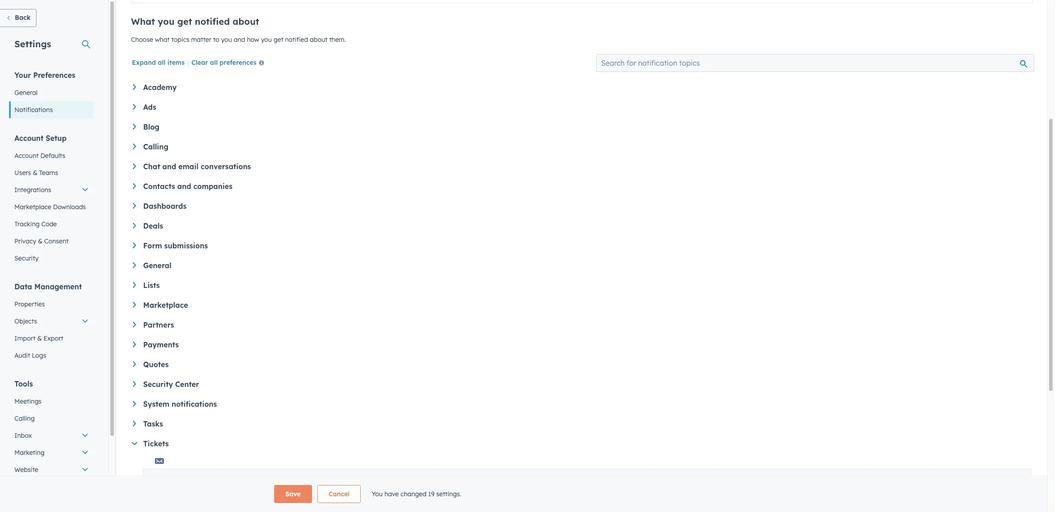 Task type: describe. For each thing, give the bounding box(es) containing it.
choose what topics matter to you and how you get notified about them.
[[131, 36, 346, 44]]

general button
[[133, 261, 1032, 270]]

& for teams
[[33, 169, 37, 177]]

a
[[233, 503, 236, 509]]

save
[[286, 491, 301, 499]]

marketplace downloads
[[14, 203, 86, 211]]

is
[[279, 503, 283, 509]]

import & export link
[[9, 330, 94, 347]]

1 vertical spatial topics
[[229, 477, 250, 484]]

tools element
[[9, 379, 94, 513]]

what
[[155, 36, 170, 44]]

partners
[[143, 321, 174, 330]]

caret image for deals
[[133, 223, 136, 229]]

contacts and companies
[[143, 182, 233, 191]]

what
[[131, 16, 155, 27]]

email
[[178, 162, 199, 171]]

0 vertical spatial notified
[[195, 16, 230, 27]]

tickets button
[[131, 440, 1032, 449]]

account defaults
[[14, 152, 65, 160]]

integrations
[[14, 186, 51, 194]]

security center
[[143, 380, 199, 389]]

export
[[44, 335, 63, 343]]

you
[[372, 491, 383, 499]]

changed
[[401, 491, 427, 499]]

submissions
[[164, 241, 208, 250]]

you right how
[[261, 36, 272, 44]]

meetings
[[14, 398, 41, 406]]

save button
[[274, 486, 312, 504]]

import & export
[[14, 335, 63, 343]]

0 horizontal spatial ticket
[[218, 495, 234, 503]]

1 horizontal spatial ticket
[[263, 503, 277, 509]]

teams
[[39, 169, 58, 177]]

all for clear
[[210, 59, 218, 67]]

data management
[[14, 282, 82, 291]]

caret image for tickets
[[132, 442, 137, 446]]

consent
[[44, 237, 69, 246]]

notified inside help desk ticket assigned to you get notified when a help desk ticket is assigned to you
[[196, 503, 216, 509]]

you right save "button"
[[315, 503, 325, 509]]

meetings link
[[9, 393, 94, 410]]

lists button
[[133, 281, 1032, 290]]

tools
[[14, 380, 33, 389]]

code
[[41, 220, 57, 228]]

security for security
[[14, 255, 39, 263]]

caret image for dashboards
[[133, 203, 136, 209]]

chat and email conversations
[[143, 162, 251, 171]]

desk
[[250, 503, 262, 509]]

choose
[[131, 36, 153, 44]]

security link
[[9, 250, 94, 267]]

tasks button
[[133, 420, 1032, 429]]

caret image for academy
[[133, 84, 136, 90]]

cancel button
[[317, 486, 361, 504]]

calling link
[[9, 410, 94, 427]]

notification
[[186, 477, 228, 484]]

preferences
[[33, 71, 75, 80]]

properties link
[[9, 296, 94, 313]]

blog
[[143, 123, 160, 132]]

tickets
[[143, 440, 169, 449]]

import
[[14, 335, 36, 343]]

marketing
[[14, 449, 44, 457]]

preferences
[[220, 59, 257, 67]]

users
[[14, 169, 31, 177]]

& for export
[[37, 335, 42, 343]]

caret image for security center
[[133, 382, 136, 387]]

website
[[14, 466, 38, 474]]

account setup element
[[9, 133, 94, 267]]

account for account setup
[[14, 134, 44, 143]]

and for contacts and companies
[[177, 182, 191, 191]]

companies
[[193, 182, 233, 191]]

chat and email conversations button
[[133, 162, 1032, 171]]

notification topics
[[186, 477, 250, 484]]

inbox button
[[9, 427, 94, 445]]

and for chat and email conversations
[[162, 162, 176, 171]]

you up what
[[158, 16, 175, 27]]

0 vertical spatial calling
[[143, 142, 169, 151]]

caret image for chat and email conversations
[[133, 164, 136, 169]]

settings.
[[437, 491, 461, 499]]

tracking code link
[[9, 216, 94, 233]]

security for security center
[[143, 380, 173, 389]]

lists
[[143, 281, 160, 290]]

privacy & consent
[[14, 237, 69, 246]]

account setup
[[14, 134, 67, 143]]

caret image for system notifications
[[133, 401, 136, 407]]

conversations
[[201, 162, 251, 171]]

caret image for blog
[[133, 124, 136, 130]]

to for assigned
[[264, 495, 270, 503]]

caret image for partners
[[133, 322, 136, 328]]

caret image for form submissions
[[133, 243, 136, 249]]

caret image for quotes
[[133, 362, 136, 367]]

account for account defaults
[[14, 152, 39, 160]]

downloads
[[53, 203, 86, 211]]

deals
[[143, 222, 163, 231]]

tasks
[[143, 420, 163, 429]]

your preferences
[[14, 71, 75, 80]]



Task type: locate. For each thing, give the bounding box(es) containing it.
have
[[385, 491, 399, 499]]

5 caret image from the top
[[133, 282, 136, 288]]

marketplace downloads link
[[9, 199, 94, 216]]

0 horizontal spatial to
[[213, 36, 219, 44]]

to for matter
[[213, 36, 219, 44]]

caret image
[[133, 104, 136, 110], [133, 144, 136, 149], [133, 183, 136, 189], [133, 223, 136, 229], [133, 282, 136, 288], [133, 322, 136, 328], [133, 342, 136, 348], [133, 421, 136, 427]]

users & teams
[[14, 169, 58, 177]]

0 vertical spatial general
[[14, 89, 38, 97]]

blog button
[[133, 123, 1032, 132]]

form submissions
[[143, 241, 208, 250]]

marketplace
[[14, 203, 51, 211], [143, 301, 188, 310]]

2 all from the left
[[210, 59, 218, 67]]

how
[[247, 36, 259, 44]]

caret image inside blog dropdown button
[[133, 124, 136, 130]]

0 horizontal spatial general
[[14, 89, 38, 97]]

& for consent
[[38, 237, 43, 246]]

0 horizontal spatial marketplace
[[14, 203, 51, 211]]

notified right get
[[196, 503, 216, 509]]

website button
[[9, 462, 94, 479]]

1 vertical spatial marketplace
[[143, 301, 188, 310]]

0 horizontal spatial topics
[[171, 36, 190, 44]]

0 vertical spatial and
[[234, 36, 245, 44]]

all right clear
[[210, 59, 218, 67]]

notified
[[195, 16, 230, 27], [285, 36, 308, 44], [196, 503, 216, 509]]

deals button
[[133, 222, 1032, 231]]

get up the matter
[[177, 16, 192, 27]]

security inside "link"
[[14, 255, 39, 263]]

1 horizontal spatial assigned
[[284, 503, 307, 509]]

0 horizontal spatial get
[[177, 16, 192, 27]]

cancel
[[329, 491, 350, 499]]

security
[[14, 255, 39, 263], [143, 380, 173, 389]]

1 horizontal spatial calling
[[143, 142, 169, 151]]

caret image for ads
[[133, 104, 136, 110]]

0 vertical spatial get
[[177, 16, 192, 27]]

your preferences element
[[9, 70, 94, 118]]

1 vertical spatial notified
[[285, 36, 308, 44]]

general link
[[9, 84, 94, 101]]

management
[[34, 282, 82, 291]]

caret image for general
[[133, 263, 136, 268]]

account inside account defaults link
[[14, 152, 39, 160]]

back
[[15, 14, 31, 22]]

0 horizontal spatial calling
[[14, 415, 35, 423]]

contacts and companies button
[[133, 182, 1032, 191]]

system
[[143, 400, 169, 409]]

1 horizontal spatial all
[[210, 59, 218, 67]]

all left items
[[158, 59, 166, 67]]

0 horizontal spatial and
[[162, 162, 176, 171]]

& right users
[[33, 169, 37, 177]]

users & teams link
[[9, 164, 94, 182]]

center
[[175, 380, 199, 389]]

account defaults link
[[9, 147, 94, 164]]

ticket right desk
[[218, 495, 234, 503]]

caret image inside deals "dropdown button"
[[133, 223, 136, 229]]

1 vertical spatial and
[[162, 162, 176, 171]]

0 horizontal spatial assigned
[[236, 495, 262, 503]]

ticket
[[218, 495, 234, 503], [263, 503, 277, 509]]

& left export
[[37, 335, 42, 343]]

ticket left is
[[263, 503, 277, 509]]

marketing button
[[9, 445, 94, 462]]

topics right what
[[171, 36, 190, 44]]

matter
[[191, 36, 211, 44]]

academy button
[[133, 83, 1032, 92]]

inbox
[[14, 432, 32, 440]]

you up clear all preferences
[[221, 36, 232, 44]]

your
[[14, 71, 31, 80]]

caret image for lists
[[133, 282, 136, 288]]

1 account from the top
[[14, 134, 44, 143]]

topics up help
[[229, 477, 250, 484]]

caret image inside the tasks dropdown button
[[133, 421, 136, 427]]

about left them.
[[310, 36, 328, 44]]

and right chat
[[162, 162, 176, 171]]

calling up inbox
[[14, 415, 35, 423]]

1 caret image from the top
[[133, 104, 136, 110]]

2 vertical spatial &
[[37, 335, 42, 343]]

6 caret image from the top
[[133, 322, 136, 328]]

general down form
[[143, 261, 172, 270]]

all
[[158, 59, 166, 67], [210, 59, 218, 67]]

tracking
[[14, 220, 40, 228]]

caret image
[[133, 84, 136, 90], [133, 124, 136, 130], [133, 164, 136, 169], [133, 203, 136, 209], [133, 243, 136, 249], [133, 263, 136, 268], [133, 302, 136, 308], [133, 362, 136, 367], [133, 382, 136, 387], [133, 401, 136, 407], [132, 442, 137, 446]]

&
[[33, 169, 37, 177], [38, 237, 43, 246], [37, 335, 42, 343]]

when
[[218, 503, 231, 509]]

properties
[[14, 300, 45, 309]]

all inside button
[[210, 59, 218, 67]]

4 caret image from the top
[[133, 223, 136, 229]]

back link
[[0, 9, 36, 27]]

0 horizontal spatial security
[[14, 255, 39, 263]]

caret image inside system notifications dropdown button
[[133, 401, 136, 407]]

calling up chat
[[143, 142, 169, 151]]

audit logs link
[[9, 347, 94, 364]]

setup
[[46, 134, 67, 143]]

form
[[143, 241, 162, 250]]

assigned right when
[[236, 495, 262, 503]]

0 horizontal spatial about
[[233, 16, 259, 27]]

chat
[[143, 162, 160, 171]]

general down your
[[14, 89, 38, 97]]

0 vertical spatial topics
[[171, 36, 190, 44]]

expand all items
[[132, 59, 185, 67]]

1 horizontal spatial and
[[177, 182, 191, 191]]

8 caret image from the top
[[133, 421, 136, 427]]

caret image inside 'marketplace' dropdown button
[[133, 302, 136, 308]]

account
[[14, 134, 44, 143], [14, 152, 39, 160]]

& right privacy
[[38, 237, 43, 246]]

caret image inside contacts and companies dropdown button
[[133, 183, 136, 189]]

marketplace for marketplace
[[143, 301, 188, 310]]

1 horizontal spatial security
[[143, 380, 173, 389]]

help desk ticket assigned to you get notified when a help desk ticket is assigned to you
[[186, 495, 325, 509]]

notified left them.
[[285, 36, 308, 44]]

2 horizontal spatial to
[[309, 503, 314, 509]]

3 caret image from the top
[[133, 183, 136, 189]]

logs
[[32, 352, 46, 360]]

notifications
[[14, 106, 53, 114]]

calling inside tools element
[[14, 415, 35, 423]]

caret image inside quotes dropdown button
[[133, 362, 136, 367]]

all for expand
[[158, 59, 166, 67]]

caret image inside ads dropdown button
[[133, 104, 136, 110]]

0 vertical spatial account
[[14, 134, 44, 143]]

caret image inside chat and email conversations dropdown button
[[133, 164, 136, 169]]

1 vertical spatial account
[[14, 152, 39, 160]]

marketplace inside marketplace downloads link
[[14, 203, 51, 211]]

integrations button
[[9, 182, 94, 199]]

get
[[186, 503, 195, 509]]

1 vertical spatial general
[[143, 261, 172, 270]]

caret image inside security center dropdown button
[[133, 382, 136, 387]]

to right desk
[[264, 495, 270, 503]]

1 vertical spatial calling
[[14, 415, 35, 423]]

caret image for contacts and companies
[[133, 183, 136, 189]]

2 account from the top
[[14, 152, 39, 160]]

1 horizontal spatial topics
[[229, 477, 250, 484]]

1 all from the left
[[158, 59, 166, 67]]

caret image inside 'payments' dropdown button
[[133, 342, 136, 348]]

notified up the matter
[[195, 16, 230, 27]]

7 caret image from the top
[[133, 342, 136, 348]]

1 horizontal spatial marketplace
[[143, 301, 188, 310]]

privacy & consent link
[[9, 233, 94, 250]]

and left how
[[234, 36, 245, 44]]

marketplace down integrations
[[14, 203, 51, 211]]

0 horizontal spatial all
[[158, 59, 166, 67]]

to right the matter
[[213, 36, 219, 44]]

privacy
[[14, 237, 36, 246]]

payments button
[[133, 341, 1032, 350]]

caret image inside calling dropdown button
[[133, 144, 136, 149]]

form submissions button
[[133, 241, 1032, 250]]

caret image inside 'general' dropdown button
[[133, 263, 136, 268]]

2 horizontal spatial and
[[234, 36, 245, 44]]

data management element
[[9, 282, 94, 364]]

defaults
[[40, 152, 65, 160]]

quotes button
[[133, 360, 1032, 369]]

caret image for calling
[[133, 144, 136, 149]]

calling button
[[133, 142, 1032, 151]]

security down privacy
[[14, 255, 39, 263]]

0 vertical spatial marketplace
[[14, 203, 51, 211]]

1 vertical spatial security
[[143, 380, 173, 389]]

0 vertical spatial about
[[233, 16, 259, 27]]

caret image inside 'lists' dropdown button
[[133, 282, 136, 288]]

and
[[234, 36, 245, 44], [162, 162, 176, 171], [177, 182, 191, 191]]

caret image inside dashboards 'dropdown button'
[[133, 203, 136, 209]]

caret image for tasks
[[133, 421, 136, 427]]

caret image inside academy dropdown button
[[133, 84, 136, 90]]

assigned down save
[[284, 503, 307, 509]]

caret image for marketplace
[[133, 302, 136, 308]]

19
[[428, 491, 435, 499]]

caret image inside form submissions dropdown button
[[133, 243, 136, 249]]

1 horizontal spatial general
[[143, 261, 172, 270]]

data
[[14, 282, 32, 291]]

tracking code
[[14, 220, 57, 228]]

1 horizontal spatial about
[[310, 36, 328, 44]]

and down email
[[177, 182, 191, 191]]

0 vertical spatial &
[[33, 169, 37, 177]]

& inside data management element
[[37, 335, 42, 343]]

0 vertical spatial security
[[14, 255, 39, 263]]

caret image inside the tickets dropdown button
[[132, 442, 137, 446]]

Search for notification topics search field
[[597, 54, 1035, 72]]

general inside your preferences element
[[14, 89, 38, 97]]

2 caret image from the top
[[133, 144, 136, 149]]

1 horizontal spatial get
[[274, 36, 284, 44]]

what you get notified about
[[131, 16, 259, 27]]

dashboards button
[[133, 202, 1032, 211]]

2 vertical spatial and
[[177, 182, 191, 191]]

marketplace up partners
[[143, 301, 188, 310]]

caret image inside partners 'dropdown button'
[[133, 322, 136, 328]]

clear all preferences
[[191, 59, 257, 67]]

you left save
[[272, 495, 283, 503]]

desk
[[201, 495, 216, 503]]

ads
[[143, 103, 156, 112]]

security up system
[[143, 380, 173, 389]]

notifications
[[172, 400, 217, 409]]

about up how
[[233, 16, 259, 27]]

caret image for payments
[[133, 342, 136, 348]]

1 vertical spatial get
[[274, 36, 284, 44]]

2 vertical spatial notified
[[196, 503, 216, 509]]

1 vertical spatial &
[[38, 237, 43, 246]]

expand
[[132, 59, 156, 67]]

you have changed 19 settings.
[[372, 491, 461, 499]]

marketplace for marketplace downloads
[[14, 203, 51, 211]]

account up account defaults
[[14, 134, 44, 143]]

system notifications
[[143, 400, 217, 409]]

objects
[[14, 318, 37, 326]]

marketplace button
[[133, 301, 1032, 310]]

dashboards
[[143, 202, 187, 211]]

1 horizontal spatial to
[[264, 495, 270, 503]]

clear all preferences button
[[191, 58, 268, 69]]

help
[[237, 503, 248, 509]]

get
[[177, 16, 192, 27], [274, 36, 284, 44]]

to left cancel button
[[309, 503, 314, 509]]

expand all items button
[[132, 59, 185, 67]]

account up users
[[14, 152, 39, 160]]

get right how
[[274, 36, 284, 44]]

assigned
[[236, 495, 262, 503], [284, 503, 307, 509]]

1 vertical spatial about
[[310, 36, 328, 44]]



Task type: vqa. For each thing, say whether or not it's contained in the screenshot.
Banner
no



